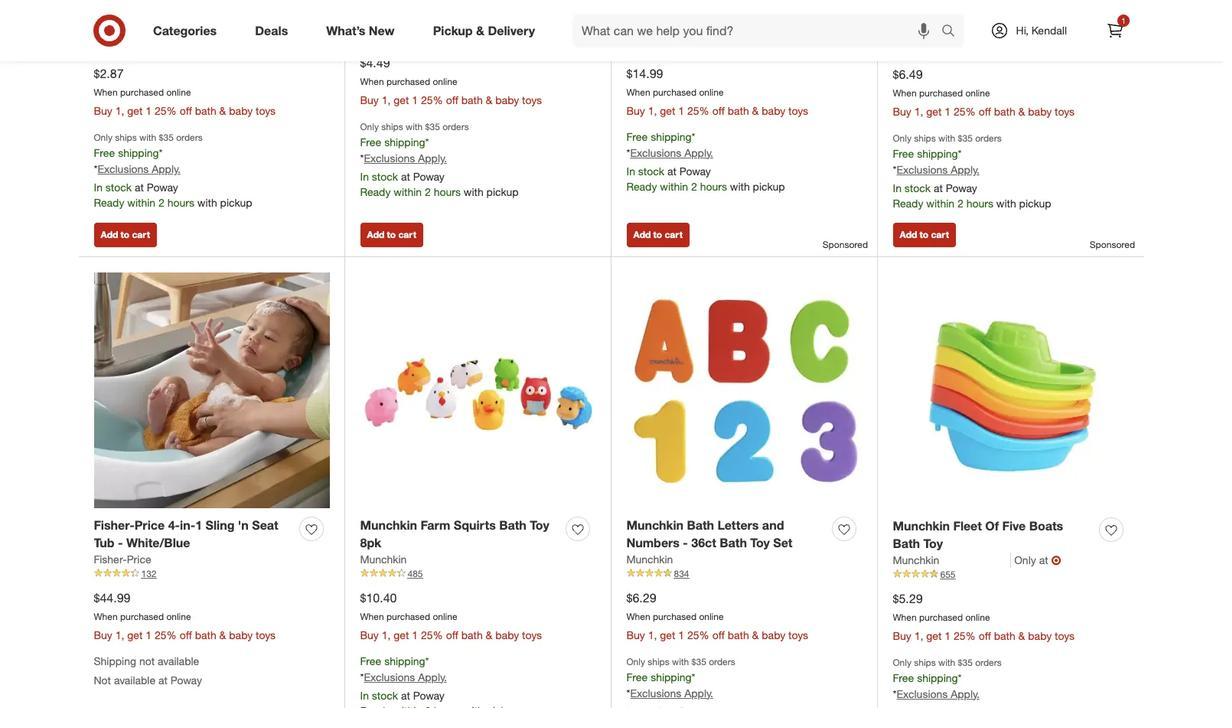 Task type: locate. For each thing, give the bounding box(es) containing it.
munchkin left the fleet
[[893, 519, 950, 534]]

1 horizontal spatial sponsored
[[1090, 239, 1135, 251]]

1, for $6.49
[[915, 105, 924, 118]]

1, for $44.99
[[115, 628, 124, 641]]

0 horizontal spatial sponsored
[[823, 239, 868, 251]]

off for $2.87
[[180, 104, 192, 117]]

when down $5.29
[[893, 612, 917, 623]]

orders down $6.49 when purchased online buy 1, get 1 25% off bath & baby toys
[[976, 132, 1002, 144]]

at inside only at ¬
[[1039, 554, 1049, 567]]

pickup
[[753, 180, 785, 193], [487, 185, 519, 198], [220, 196, 252, 209], [1020, 197, 1052, 210]]

only up 655 link
[[1015, 554, 1036, 567]]

bath up deals
[[256, 0, 283, 9]]

online down 655 link
[[966, 612, 990, 623]]

0 horizontal spatial only ships with $35 orders free shipping * * exclusions apply. in stock at  poway ready within 2 hours with pickup
[[94, 132, 252, 209]]

fisher-price down the tub
[[94, 553, 151, 566]]

buy inside $6.49 when purchased online buy 1, get 1 25% off bath & baby toys
[[893, 105, 912, 118]]

purchased down $6.49
[[920, 87, 963, 99]]

0 horizontal spatial set
[[705, 11, 724, 26]]

only ships with $35 orders free shipping * * exclusions apply. in stock at  poway ready within 2 hours with pickup for $2.87
[[94, 132, 252, 209]]

online inside $6.49 when purchased online buy 1, get 1 25% off bath & baby toys
[[966, 87, 990, 99]]

online for $6.49
[[966, 87, 990, 99]]

4 add from the left
[[900, 229, 917, 241]]

stock
[[638, 164, 665, 177], [372, 170, 398, 183], [106, 181, 132, 194], [905, 181, 931, 194], [372, 689, 398, 702]]

- left 36ct
[[683, 535, 688, 551]]

munchkin inside munchkin fleet of five boats bath toy
[[893, 519, 950, 534]]

4 add to cart from the left
[[900, 229, 949, 241]]

to for $6.49
[[920, 229, 929, 241]]

& inside $5.29 when purchased online buy 1, get 1 25% off bath & baby toys
[[1019, 629, 1026, 642]]

available down not
[[114, 673, 156, 686]]

2 cart from the left
[[398, 229, 416, 241]]

purchased down $5.29
[[920, 612, 963, 623]]

purchased inside $5.29 when purchased online buy 1, get 1 25% off bath & baby toys
[[920, 612, 963, 623]]

bath up 36ct
[[687, 518, 714, 533]]

bath inside '$4.49 when purchased online buy 1, get 1 25% off bath & baby toys'
[[461, 94, 483, 107]]

buy down $14.99
[[627, 104, 645, 117]]

munchkin farm squirts bath toy 8pk image
[[360, 272, 596, 508], [360, 272, 596, 508]]

baby inside $6.49 when purchased online buy 1, get 1 25% off bath & baby toys
[[1028, 105, 1052, 118]]

munchkin fleet of five boats bath toy link
[[893, 518, 1094, 553]]

price up gift
[[667, 0, 698, 9]]

132
[[141, 568, 157, 580]]

purchased down $2.87
[[120, 87, 164, 98]]

purchased down $6.29
[[653, 611, 697, 622]]

toys inside $2.87 when purchased online buy 1, get 1 25% off bath & baby toys
[[256, 104, 276, 117]]

bath inside $6.29 when purchased online buy 1, get 1 25% off bath & baby toys
[[728, 628, 749, 641]]

baby inside $5.29 when purchased online buy 1, get 1 25% off bath & baby toys
[[1028, 629, 1052, 642]]

bath
[[461, 94, 483, 107], [195, 104, 216, 117], [728, 104, 749, 117], [994, 105, 1016, 118], [195, 628, 216, 641], [461, 628, 483, 641], [728, 628, 749, 641], [994, 629, 1016, 642]]

when inside $6.49 when purchased online buy 1, get 1 25% off bath & baby toys
[[893, 87, 917, 99]]

free shipping * * exclusions apply.
[[360, 654, 447, 683], [627, 671, 713, 700], [893, 671, 980, 700]]

buy down $5.29
[[893, 629, 912, 642]]

buy inside $6.29 when purchased online buy 1, get 1 25% off bath & baby toys
[[627, 628, 645, 641]]

- inside 'munchkin bath letters and numbers - 36ct bath toy set'
[[683, 535, 688, 551]]

fisher-price link down the tub
[[94, 552, 151, 567]]

toys inside $14.99 when purchased online buy 1, get 1 25% off bath & baby toys
[[789, 104, 809, 117]]

bath
[[256, 0, 283, 9], [499, 518, 527, 533], [687, 518, 714, 533], [720, 535, 747, 551], [893, 536, 920, 551]]

farm
[[421, 518, 450, 533]]

online down the '485' link on the bottom of page
[[433, 611, 458, 622]]

purchased for $10.40
[[387, 611, 430, 622]]

hours
[[700, 180, 727, 193], [434, 185, 461, 198], [167, 196, 194, 209], [967, 197, 994, 210]]

- right the tub
[[118, 535, 123, 551]]

toys for $2.87
[[256, 104, 276, 117]]

exclusions apply. link for $14.99
[[630, 146, 713, 159]]

munchkin link for 8pk
[[360, 552, 407, 567]]

online down the categories
[[166, 87, 191, 98]]

munchkin link
[[94, 28, 140, 43], [360, 552, 407, 567], [627, 552, 673, 567], [893, 553, 1012, 568]]

tambourine
[[701, 0, 769, 9]]

1, down $10.40
[[382, 628, 391, 641]]

buy inside $44.99 when purchased online buy 1, get 1 25% off bath & baby toys
[[94, 628, 112, 641]]

bath inside $44.99 when purchased online buy 1, get 1 25% off bath & baby toys
[[195, 628, 216, 641]]

buy for $6.29
[[627, 628, 645, 641]]

price up sloth
[[934, 0, 964, 9]]

get for $44.99
[[127, 628, 143, 641]]

munchkin down ducky at left
[[94, 28, 140, 41]]

add
[[101, 229, 118, 241], [367, 229, 385, 241], [634, 229, 651, 241], [900, 229, 917, 241]]

price up 208
[[926, 29, 951, 42]]

online down 208 link
[[966, 87, 990, 99]]

fisher- down the tub
[[94, 553, 127, 566]]

1 inside $14.99 when purchased online buy 1, get 1 25% off bath & baby toys
[[679, 104, 685, 117]]

0 horizontal spatial available
[[114, 673, 156, 686]]

purchased inside $44.99 when purchased online buy 1, get 1 25% off bath & baby toys
[[120, 611, 164, 622]]

munchkin up ducky at left
[[94, 0, 151, 9]]

281 link
[[627, 43, 862, 56]]

pickup & delivery
[[433, 23, 535, 38]]

0 horizontal spatial free shipping * * exclusions apply.
[[360, 654, 447, 683]]

2
[[691, 180, 697, 193], [425, 185, 431, 198], [158, 196, 164, 209], [958, 197, 964, 210]]

toys inside $44.99 when purchased online buy 1, get 1 25% off bath & baby toys
[[256, 628, 276, 641]]

only ships with $35 orders
[[893, 132, 1002, 144], [627, 656, 736, 667], [893, 657, 1002, 668]]

set right gift
[[705, 11, 724, 26]]

& inside $6.29 when purchased online buy 1, get 1 25% off bath & baby toys
[[752, 628, 759, 641]]

online inside $14.99 when purchased online buy 1, get 1 25% off bath & baby toys
[[699, 87, 724, 98]]

only ships with $35 orders down $6.49 when purchased online buy 1, get 1 25% off bath & baby toys
[[893, 132, 1002, 144]]

ships down $2.87
[[115, 132, 137, 143]]

$4.49
[[360, 55, 390, 71]]

1 horizontal spatial fisher-price link
[[627, 28, 684, 43]]

$35 down $6.49 when purchased online buy 1, get 1 25% off bath & baby toys
[[958, 132, 973, 144]]

of
[[986, 519, 999, 534]]

exclusions apply. link for $5.29
[[897, 687, 980, 700]]

when down $6.49
[[893, 87, 917, 99]]

oball
[[360, 18, 385, 31]]

purchased inside '$4.49 when purchased online buy 1, get 1 25% off bath & baby toys'
[[387, 76, 430, 88]]

online inside $5.29 when purchased online buy 1, get 1 25% off bath & baby toys
[[966, 612, 990, 623]]

munchkin inside 'munchkin bath letters and numbers - 36ct bath toy set'
[[627, 518, 684, 533]]

& inside $2.87 when purchased online buy 1, get 1 25% off bath & baby toys
[[219, 104, 226, 117]]

purchased inside $6.49 when purchased online buy 1, get 1 25% off bath & baby toys
[[920, 87, 963, 99]]

add to cart button
[[94, 223, 157, 247], [360, 223, 423, 247], [627, 223, 690, 247], [893, 223, 956, 247]]

baby inside '$4.49 when purchased online buy 1, get 1 25% off bath & baby toys'
[[496, 94, 519, 107]]

only down $6.29
[[627, 656, 645, 667]]

delivery
[[488, 23, 535, 38]]

toys for $5.29
[[1055, 629, 1075, 642]]

fisher-price link for fisher-price tambourine & maracas gift set
[[627, 28, 684, 43]]

to
[[121, 229, 129, 241], [387, 229, 396, 241], [654, 229, 662, 241], [920, 229, 929, 241]]

25% for $2.87
[[155, 104, 177, 117]]

sponsored
[[823, 239, 868, 251], [1090, 239, 1135, 251]]

munchkin up numbers
[[627, 518, 684, 533]]

$35 down $5.29 when purchased online buy 1, get 1 25% off bath & baby toys
[[958, 657, 973, 668]]

toy right the squirts
[[530, 518, 550, 533]]

1 inside fisher-price 4-in-1 sling 'n seat tub - white/blue
[[195, 518, 202, 533]]

toys inside $6.49 when purchased online buy 1, get 1 25% off bath & baby toys
[[1055, 105, 1075, 118]]

2 add to cart from the left
[[367, 229, 416, 241]]

when for $5.29
[[893, 612, 917, 623]]

ready
[[627, 180, 657, 193], [360, 185, 391, 198], [94, 196, 124, 209], [893, 197, 924, 210]]

purchased inside $14.99 when purchased online buy 1, get 1 25% off bath & baby toys
[[653, 87, 697, 98]]

1, down "$4.49"
[[382, 94, 391, 107]]

munchkin inside munchkin white hot safety bath ducky
[[94, 0, 151, 9]]

off inside $2.87 when purchased online buy 1, get 1 25% off bath & baby toys
[[180, 104, 192, 117]]

off inside $6.29 when purchased online buy 1, get 1 25% off bath & baby toys
[[713, 628, 725, 641]]

only ships with $35 orders for munchkin fleet of five boats bath toy
[[893, 657, 1002, 668]]

toy up 655
[[924, 536, 943, 551]]

online down 132 link
[[166, 611, 191, 622]]

munchkin down numbers
[[627, 553, 673, 566]]

munchkin inside munchkin farm squirts bath toy 8pk
[[360, 518, 417, 533]]

fisher-price link for fisher-price 4-in-1 sling 'n seat tub - white/blue
[[94, 552, 151, 567]]

buy up shipping
[[94, 628, 112, 641]]

when down $44.99
[[94, 611, 118, 622]]

purchased
[[387, 76, 430, 88], [120, 87, 164, 98], [653, 87, 697, 98], [920, 87, 963, 99], [120, 611, 164, 622], [387, 611, 430, 622], [653, 611, 697, 622], [920, 612, 963, 623]]

at
[[668, 164, 677, 177], [401, 170, 410, 183], [135, 181, 144, 194], [934, 181, 943, 194], [1039, 554, 1049, 567], [158, 673, 168, 686], [401, 689, 410, 702]]

orders down $6.29 when purchased online buy 1, get 1 25% off bath & baby toys
[[709, 656, 736, 667]]

1 inside the $10.40 when purchased online buy 1, get 1 25% off bath & baby toys
[[412, 628, 418, 641]]

3 add to cart from the left
[[634, 229, 683, 241]]

4 add to cart button from the left
[[893, 223, 956, 247]]

1 vertical spatial available
[[114, 673, 156, 686]]

toy inside munchkin farm squirts bath toy 8pk
[[530, 518, 550, 533]]

get for $6.29
[[660, 628, 676, 641]]

25% inside $6.29 when purchased online buy 1, get 1 25% off bath & baby toys
[[688, 628, 710, 641]]

online for $2.87
[[166, 87, 191, 98]]

get inside the $10.40 when purchased online buy 1, get 1 25% off bath & baby toys
[[394, 628, 409, 641]]

1 for $5.29
[[945, 629, 951, 642]]

online for $10.40
[[433, 611, 458, 622]]

munchkin link down numbers
[[627, 552, 673, 567]]

25% for $6.29
[[688, 628, 710, 641]]

1 horizontal spatial only ships with $35 orders free shipping * * exclusions apply. in stock at  poway ready within 2 hours with pickup
[[360, 121, 519, 198]]

1 for $14.99
[[679, 104, 685, 117]]

only ships with $35 orders down $5.29 when purchased online buy 1, get 1 25% off bath & baby toys
[[893, 657, 1002, 668]]

fisher- up the tub
[[94, 518, 135, 533]]

munchkin link down ducky at left
[[94, 28, 140, 43]]

munchkin link down 8pk
[[360, 552, 407, 567]]

fisher- up maracas
[[627, 0, 667, 9]]

25%
[[421, 94, 443, 107], [155, 104, 177, 117], [688, 104, 710, 117], [954, 105, 976, 118], [155, 628, 177, 641], [421, 628, 443, 641], [688, 628, 710, 641], [954, 629, 976, 642]]

834
[[674, 568, 689, 580]]

and
[[762, 518, 784, 533]]

online inside $44.99 when purchased online buy 1, get 1 25% off bath & baby toys
[[166, 611, 191, 622]]

get inside $6.29 when purchased online buy 1, get 1 25% off bath & baby toys
[[660, 628, 676, 641]]

munchkin for ducky's munchkin link
[[94, 28, 140, 41]]

*
[[692, 130, 696, 143], [425, 136, 429, 149], [627, 146, 630, 159], [159, 146, 163, 159], [958, 147, 962, 160], [360, 152, 364, 165], [94, 162, 98, 175], [893, 163, 897, 176], [425, 654, 429, 667], [360, 670, 364, 683], [692, 671, 696, 684], [958, 671, 962, 684], [627, 687, 630, 700], [893, 687, 897, 700]]

1 inside '$4.49 when purchased online buy 1, get 1 25% off bath & baby toys'
[[412, 94, 418, 107]]

munchkin up $5.29
[[893, 554, 940, 567]]

free
[[627, 130, 648, 143], [360, 136, 381, 149], [94, 146, 115, 159], [893, 147, 914, 160], [360, 654, 381, 667], [627, 671, 648, 684], [893, 671, 914, 684]]

1, inside $44.99 when purchased online buy 1, get 1 25% off bath & baby toys
[[115, 628, 124, 641]]

exclusions apply. link for $2.87
[[98, 162, 181, 175]]

when inside the $10.40 when purchased online buy 1, get 1 25% off bath & baby toys
[[360, 611, 384, 622]]

1 horizontal spatial -
[[683, 535, 688, 551]]

1 to from the left
[[121, 229, 129, 241]]

1, for $6.29
[[648, 628, 657, 641]]

baby inside $44.99 when purchased online buy 1, get 1 25% off bath & baby toys
[[229, 628, 253, 641]]

when
[[360, 76, 384, 88], [94, 87, 118, 98], [627, 87, 651, 98], [893, 87, 917, 99], [94, 611, 118, 622], [360, 611, 384, 622], [627, 611, 651, 622], [893, 612, 917, 623]]

1 inside $2.87 when purchased online buy 1, get 1 25% off bath & baby toys
[[146, 104, 152, 117]]

online for $4.49
[[433, 76, 458, 88]]

0 horizontal spatial free shipping * * exclusions apply. in stock at  poway ready within 2 hours with pickup
[[627, 130, 785, 193]]

to for $4.49
[[387, 229, 396, 241]]

1 horizontal spatial toy
[[751, 535, 770, 551]]

1 vertical spatial set
[[773, 535, 793, 551]]

baby for $5.29
[[1028, 629, 1052, 642]]

orders down '$4.49 when purchased online buy 1, get 1 25% off bath & baby toys'
[[443, 121, 469, 133]]

0 horizontal spatial toy
[[530, 518, 550, 533]]

buy for $10.40
[[360, 628, 379, 641]]

0 vertical spatial set
[[705, 11, 724, 26]]

add to cart button for $6.49
[[893, 223, 956, 247]]

online down 281 link
[[699, 87, 724, 98]]

2 to from the left
[[387, 229, 396, 241]]

fisher- inside the fisher-price slow much fun stroller - sloth
[[893, 0, 934, 9]]

2 horizontal spatial -
[[939, 12, 944, 27]]

munchkin fleet of five boats bath toy image
[[893, 272, 1130, 509], [893, 272, 1130, 509]]

add to cart
[[101, 229, 150, 241], [367, 229, 416, 241], [634, 229, 683, 241], [900, 229, 949, 241]]

baby
[[496, 94, 519, 107], [229, 104, 253, 117], [762, 104, 786, 117], [1028, 105, 1052, 118], [229, 628, 253, 641], [496, 628, 519, 641], [762, 628, 786, 641], [1028, 629, 1052, 642]]

0 horizontal spatial -
[[118, 535, 123, 551]]

add to cart button for $4.49
[[360, 223, 423, 247]]

& for munchkin farm squirts bath toy 8pk
[[486, 628, 493, 641]]

2 horizontal spatial fisher-price
[[893, 29, 951, 42]]

& for munchkin bath letters and numbers - 36ct bath toy set
[[752, 628, 759, 641]]

when for $44.99
[[94, 611, 118, 622]]

1 inside $6.49 when purchased online buy 1, get 1 25% off bath & baby toys
[[945, 105, 951, 118]]

fisher-price link down stroller
[[893, 28, 951, 44]]

what's new link
[[313, 14, 414, 47]]

baby inside the $10.40 when purchased online buy 1, get 1 25% off bath & baby toys
[[496, 628, 519, 641]]

& for fisher-price tambourine & maracas gift set
[[752, 104, 759, 117]]

fisher- up stroller
[[893, 0, 934, 9]]

baby for $14.99
[[762, 104, 786, 117]]

1 for $10.40
[[412, 628, 418, 641]]

0 vertical spatial available
[[158, 654, 199, 667]]

bath right the squirts
[[499, 518, 527, 533]]

1 horizontal spatial fisher-price
[[627, 28, 684, 41]]

fisher-price
[[627, 28, 684, 41], [893, 29, 951, 42], [94, 553, 151, 566]]

ships
[[381, 121, 403, 133], [115, 132, 137, 143], [914, 132, 936, 144], [648, 656, 670, 667], [914, 657, 936, 668]]

seat
[[252, 518, 278, 533]]

& inside $44.99 when purchased online buy 1, get 1 25% off bath & baby toys
[[219, 628, 226, 641]]

fisher-price down maracas
[[627, 28, 684, 41]]

toy down and in the right bottom of the page
[[751, 535, 770, 551]]

25% for $14.99
[[688, 104, 710, 117]]

2 horizontal spatial free shipping * * exclusions apply.
[[893, 671, 980, 700]]

toys for $44.99
[[256, 628, 276, 641]]

fun
[[1035, 0, 1056, 9]]

shipping
[[94, 654, 136, 667]]

bath inside $14.99 when purchased online buy 1, get 1 25% off bath & baby toys
[[728, 104, 749, 117]]

free shipping * * exclusions apply. in stock at  poway ready within 2 hours with pickup for $6.49
[[893, 147, 1052, 210]]

hot
[[191, 0, 212, 9]]

bath for $6.49
[[994, 105, 1016, 118]]

online inside $2.87 when purchased online buy 1, get 1 25% off bath & baby toys
[[166, 87, 191, 98]]

2 add from the left
[[367, 229, 385, 241]]

1 add to cart button from the left
[[94, 223, 157, 247]]

1, inside the $10.40 when purchased online buy 1, get 1 25% off bath & baby toys
[[382, 628, 391, 641]]

within
[[660, 180, 688, 193], [394, 185, 422, 198], [127, 196, 155, 209], [927, 197, 955, 210]]

purchased down $14.99
[[653, 87, 697, 98]]

purchased for $6.29
[[653, 611, 697, 622]]

- left sloth
[[939, 12, 944, 27]]

3 cart from the left
[[665, 229, 683, 241]]

1, inside $5.29 when purchased online buy 1, get 1 25% off bath & baby toys
[[915, 629, 924, 642]]

132 link
[[94, 567, 330, 581]]

buy down $6.29
[[627, 628, 645, 641]]

cart
[[132, 229, 150, 241], [398, 229, 416, 241], [665, 229, 683, 241], [931, 229, 949, 241]]

only ships with $35 orders for munchkin bath letters and numbers - 36ct bath toy set
[[627, 656, 736, 667]]

purchased for $14.99
[[653, 87, 697, 98]]

toys
[[522, 94, 542, 107], [256, 104, 276, 117], [789, 104, 809, 117], [1055, 105, 1075, 118], [256, 628, 276, 641], [522, 628, 542, 641], [789, 628, 809, 641], [1055, 629, 1075, 642]]

only ships with $35 orders free shipping * * exclusions apply. in stock at  poway ready within 2 hours with pickup
[[360, 121, 519, 198], [94, 132, 252, 209]]

& inside $14.99 when purchased online buy 1, get 1 25% off bath & baby toys
[[752, 104, 759, 117]]

exclusions
[[630, 146, 682, 159], [364, 152, 415, 165], [98, 162, 149, 175], [897, 163, 948, 176], [364, 670, 415, 683], [630, 687, 682, 700], [897, 687, 948, 700]]

munchkin bath letters and numbers - 36ct bath toy set image
[[627, 272, 862, 508], [627, 272, 862, 508]]

fisher-price 4-in-1 sling 'n seat tub - white/blue
[[94, 518, 278, 551]]

get inside $5.29 when purchased online buy 1, get 1 25% off bath & baby toys
[[927, 629, 942, 642]]

munchkin up 8pk
[[360, 518, 417, 533]]

36ct
[[692, 535, 717, 551]]

toys inside the $10.40 when purchased online buy 1, get 1 25% off bath & baby toys
[[522, 628, 542, 641]]

purchased for $2.87
[[120, 87, 164, 98]]

only inside only at ¬
[[1015, 554, 1036, 567]]

3 to from the left
[[654, 229, 662, 241]]

1 horizontal spatial set
[[773, 535, 793, 551]]

poway
[[680, 164, 711, 177], [413, 170, 445, 183], [147, 181, 178, 194], [946, 181, 978, 194], [171, 673, 202, 686], [413, 689, 445, 702]]

only down $6.49
[[893, 132, 912, 144]]

toy
[[530, 518, 550, 533], [751, 535, 770, 551], [924, 536, 943, 551]]

0 horizontal spatial fisher-price link
[[94, 552, 151, 567]]

1, up shipping
[[115, 628, 124, 641]]

oball link
[[360, 17, 385, 32]]

fisher-price slow much fun stroller - sloth link
[[893, 0, 1094, 28]]

1 horizontal spatial free shipping * * exclusions apply. in stock at  poway ready within 2 hours with pickup
[[893, 147, 1052, 210]]

buy inside $14.99 when purchased online buy 1, get 1 25% off bath & baby toys
[[627, 104, 645, 117]]

munchkin white hot safety bath ducky link
[[94, 0, 294, 28]]

1 for $6.29
[[679, 628, 685, 641]]

when down $14.99
[[627, 87, 651, 98]]

1, down $5.29
[[915, 629, 924, 642]]

- inside the fisher-price slow much fun stroller - sloth
[[939, 12, 944, 27]]

off inside '$4.49 when purchased online buy 1, get 1 25% off bath & baby toys'
[[446, 94, 458, 107]]

online for $14.99
[[699, 87, 724, 98]]

shipping
[[651, 130, 692, 143], [384, 136, 425, 149], [118, 146, 159, 159], [917, 147, 958, 160], [384, 654, 425, 667], [651, 671, 692, 684], [917, 671, 958, 684]]

five
[[1003, 519, 1026, 534]]

off
[[446, 94, 458, 107], [180, 104, 192, 117], [713, 104, 725, 117], [979, 105, 991, 118], [180, 628, 192, 641], [446, 628, 458, 641], [713, 628, 725, 641], [979, 629, 991, 642]]

only ships with $35 orders free shipping * * exclusions apply. in stock at  poway ready within 2 hours with pickup for $4.49
[[360, 121, 519, 198]]

1 inside $5.29 when purchased online buy 1, get 1 25% off bath & baby toys
[[945, 629, 951, 642]]

get inside $44.99 when purchased online buy 1, get 1 25% off bath & baby toys
[[127, 628, 143, 641]]

1 add from the left
[[101, 229, 118, 241]]

1, inside '$4.49 when purchased online buy 1, get 1 25% off bath & baby toys'
[[382, 94, 391, 107]]

1 add to cart from the left
[[101, 229, 150, 241]]

1 cart from the left
[[132, 229, 150, 241]]

bath inside $6.49 when purchased online buy 1, get 1 25% off bath & baby toys
[[994, 105, 1016, 118]]

orders down $5.29 when purchased online buy 1, get 1 25% off bath & baby toys
[[976, 657, 1002, 668]]

1,
[[382, 94, 391, 107], [115, 104, 124, 117], [648, 104, 657, 117], [915, 105, 924, 118], [115, 628, 124, 641], [382, 628, 391, 641], [648, 628, 657, 641], [915, 629, 924, 642]]

munchkin for munchkin link associated with 8pk
[[360, 553, 407, 566]]

1 for $6.49
[[945, 105, 951, 118]]

get for $6.49
[[927, 105, 942, 118]]

munchkin link for -
[[627, 552, 673, 567]]

4 to from the left
[[920, 229, 929, 241]]

online down 834 link
[[699, 611, 724, 622]]

fisher-price 4-in-1 sling 'n seat tub - white/blue image
[[94, 272, 330, 508], [94, 272, 330, 508]]

1, for $2.87
[[115, 104, 124, 117]]

25% inside $5.29 when purchased online buy 1, get 1 25% off bath & baby toys
[[954, 629, 976, 642]]

only ships with $35 orders down $6.29 when purchased online buy 1, get 1 25% off bath & baby toys
[[627, 656, 736, 667]]

1, inside $6.49 when purchased online buy 1, get 1 25% off bath & baby toys
[[915, 105, 924, 118]]

25% inside $44.99 when purchased online buy 1, get 1 25% off bath & baby toys
[[155, 628, 177, 641]]

when down $6.29
[[627, 611, 651, 622]]

25% inside the $10.40 when purchased online buy 1, get 1 25% off bath & baby toys
[[421, 628, 443, 641]]

1 inside $6.29 when purchased online buy 1, get 1 25% off bath & baby toys
[[679, 628, 685, 641]]

$6.29 when purchased online buy 1, get 1 25% off bath & baby toys
[[627, 590, 809, 641]]

fisher-price link down maracas
[[627, 28, 684, 43]]

off inside $14.99 when purchased online buy 1, get 1 25% off bath & baby toys
[[713, 104, 725, 117]]

&
[[773, 0, 781, 9], [476, 23, 485, 38], [486, 94, 493, 107], [219, 104, 226, 117], [752, 104, 759, 117], [1019, 105, 1026, 118], [219, 628, 226, 641], [486, 628, 493, 641], [752, 628, 759, 641], [1019, 629, 1026, 642]]

buy down "$4.49"
[[360, 94, 379, 107]]

purchased inside $2.87 when purchased online buy 1, get 1 25% off bath & baby toys
[[120, 87, 164, 98]]

25% inside $6.49 when purchased online buy 1, get 1 25% off bath & baby toys
[[954, 105, 976, 118]]

munchkin down 8pk
[[360, 553, 407, 566]]

toy inside munchkin fleet of five boats bath toy
[[924, 536, 943, 551]]

available right not
[[158, 654, 199, 667]]

munchkin white hot safety bath ducky
[[94, 0, 283, 26]]

1, inside $14.99 when purchased online buy 1, get 1 25% off bath & baby toys
[[648, 104, 657, 117]]

add for $4.49
[[367, 229, 385, 241]]

buy down $6.49
[[893, 105, 912, 118]]

fisher- down maracas
[[627, 28, 660, 41]]

when down "$4.49"
[[360, 76, 384, 88]]

1, inside $6.29 when purchased online buy 1, get 1 25% off bath & baby toys
[[648, 628, 657, 641]]

munchkin link for ducky
[[94, 28, 140, 43]]

1 horizontal spatial free shipping * * exclusions apply.
[[627, 671, 713, 700]]

bath down the letters
[[720, 535, 747, 551]]

fisher-
[[627, 0, 667, 9], [893, 0, 934, 9], [627, 28, 660, 41], [893, 29, 926, 42], [94, 518, 135, 533], [94, 553, 127, 566]]

& for fisher-price slow much fun stroller - sloth
[[1019, 105, 1026, 118]]

25% inside '$4.49 when purchased online buy 1, get 1 25% off bath & baby toys'
[[421, 94, 443, 107]]

tub
[[94, 535, 114, 551]]

price up white/blue at the bottom left of page
[[134, 518, 165, 533]]

toys for $10.40
[[522, 628, 542, 641]]

2 horizontal spatial fisher-price link
[[893, 28, 951, 44]]

ships down "$4.49"
[[381, 121, 403, 133]]

fisher-price link for fisher-price slow much fun stroller - sloth
[[893, 28, 951, 44]]

when inside $44.99 when purchased online buy 1, get 1 25% off bath & baby toys
[[94, 611, 118, 622]]

bath up $5.29
[[893, 536, 920, 551]]

off for $44.99
[[180, 628, 192, 641]]

ships down $6.49
[[914, 132, 936, 144]]

ships down $6.29
[[648, 656, 670, 667]]

3 add from the left
[[634, 229, 651, 241]]

toys inside $5.29 when purchased online buy 1, get 1 25% off bath & baby toys
[[1055, 629, 1075, 642]]

exclusions apply. link
[[630, 146, 713, 159], [364, 152, 447, 165], [98, 162, 181, 175], [897, 163, 980, 176], [364, 670, 447, 683], [630, 687, 713, 700], [897, 687, 980, 700]]

purchased down $10.40
[[387, 611, 430, 622]]

free shipping * * exclusions apply. in stock at  poway ready within 2 hours with pickup
[[627, 130, 785, 193], [893, 147, 1052, 210]]

baby inside $14.99 when purchased online buy 1, get 1 25% off bath & baby toys
[[762, 104, 786, 117]]

purchased down "$4.49"
[[387, 76, 430, 88]]

in stock at  poway
[[360, 689, 445, 702]]

buy inside $5.29 when purchased online buy 1, get 1 25% off bath & baby toys
[[893, 629, 912, 642]]

$4.49 when purchased online buy 1, get 1 25% off bath & baby toys
[[360, 55, 542, 107]]

4 cart from the left
[[931, 229, 949, 241]]

fisher-price down stroller
[[893, 29, 951, 42]]

off for $6.29
[[713, 628, 725, 641]]

1, down $14.99
[[648, 104, 657, 117]]

bath for $5.29
[[994, 629, 1016, 642]]

when inside $5.29 when purchased online buy 1, get 1 25% off bath & baby toys
[[893, 612, 917, 623]]

when inside $14.99 when purchased online buy 1, get 1 25% off bath & baby toys
[[627, 87, 651, 98]]

2 add to cart button from the left
[[360, 223, 423, 247]]

1, inside $2.87 when purchased online buy 1, get 1 25% off bath & baby toys
[[115, 104, 124, 117]]

& for munchkin white hot safety bath ducky
[[219, 104, 226, 117]]

1 link
[[1099, 14, 1132, 47]]

1 horizontal spatial available
[[158, 654, 199, 667]]

2 horizontal spatial toy
[[924, 536, 943, 551]]

get inside $6.49 when purchased online buy 1, get 1 25% off bath & baby toys
[[927, 105, 942, 118]]

get inside '$4.49 when purchased online buy 1, get 1 25% off bath & baby toys'
[[394, 94, 409, 107]]

add to cart for $6.49
[[900, 229, 949, 241]]

gift
[[680, 11, 701, 26]]

buy inside the $10.40 when purchased online buy 1, get 1 25% off bath & baby toys
[[360, 628, 379, 641]]

buy down $10.40
[[360, 628, 379, 641]]

3 add to cart button from the left
[[627, 223, 690, 247]]

fisher-price tambourine & maracas gift set link
[[627, 0, 827, 28]]

set down and in the right bottom of the page
[[773, 535, 793, 551]]

1, down $2.87
[[115, 104, 124, 117]]

sling
[[206, 518, 235, 533]]

& inside the $10.40 when purchased online buy 1, get 1 25% off bath & baby toys
[[486, 628, 493, 641]]

purchased down $44.99
[[120, 611, 164, 622]]

get for $14.99
[[660, 104, 676, 117]]

0 horizontal spatial fisher-price
[[94, 553, 151, 566]]

buy inside $2.87 when purchased online buy 1, get 1 25% off bath & baby toys
[[94, 104, 112, 117]]

not
[[94, 673, 111, 686]]

1, down $6.29
[[648, 628, 657, 641]]

online inside the $10.40 when purchased online buy 1, get 1 25% off bath & baby toys
[[433, 611, 458, 622]]



Task type: describe. For each thing, give the bounding box(es) containing it.
exclusions apply. link for $4.49
[[364, 152, 447, 165]]

1, for $5.29
[[915, 629, 924, 642]]

purchased for $4.49
[[387, 76, 430, 88]]

$35 down '$4.49 when purchased online buy 1, get 1 25% off bath & baby toys'
[[425, 121, 440, 133]]

exclusions apply. link for $6.29
[[630, 687, 713, 700]]

when for $10.40
[[360, 611, 384, 622]]

& inside pickup & delivery link
[[476, 23, 485, 38]]

$44.99 when purchased online buy 1, get 1 25% off bath & baby toys
[[94, 590, 276, 641]]

at inside shipping not available not available at poway
[[158, 673, 168, 686]]

bath for $10.40
[[461, 628, 483, 641]]

¬
[[1052, 553, 1062, 568]]

add to cart for $4.49
[[367, 229, 416, 241]]

$2.87
[[94, 66, 124, 81]]

squirts
[[454, 518, 496, 533]]

only down "$4.49"
[[360, 121, 379, 133]]

1 for $44.99
[[146, 628, 152, 641]]

25% for $4.49
[[421, 94, 443, 107]]

baby for $10.40
[[496, 628, 519, 641]]

$35 down $2.87 when purchased online buy 1, get 1 25% off bath & baby toys
[[159, 132, 174, 143]]

purchased for $44.99
[[120, 611, 164, 622]]

& for munchkin fleet of five boats bath toy
[[1019, 629, 1026, 642]]

buy for $4.49
[[360, 94, 379, 107]]

hi, kendall
[[1016, 24, 1067, 37]]

get for $2.87
[[127, 104, 143, 117]]

$5.29
[[893, 591, 923, 606]]

25% for $44.99
[[155, 628, 177, 641]]

cart for $14.99
[[665, 229, 683, 241]]

cart for $6.49
[[931, 229, 949, 241]]

munchkin for munchkin farm squirts bath toy 8pk
[[360, 518, 417, 533]]

off for $4.49
[[446, 94, 458, 107]]

munchkin link up 655
[[893, 553, 1012, 568]]

purchased for $6.49
[[920, 87, 963, 99]]

1 for $4.49
[[412, 94, 418, 107]]

baby for $2.87
[[229, 104, 253, 117]]

fisher- inside fisher-price 4-in-1 sling 'n seat tub - white/blue
[[94, 518, 135, 533]]

not
[[139, 654, 155, 667]]

baby for $6.49
[[1028, 105, 1052, 118]]

& for fisher-price 4-in-1 sling 'n seat tub - white/blue
[[219, 628, 226, 641]]

search
[[935, 24, 971, 39]]

online for $6.29
[[699, 611, 724, 622]]

25% for $6.49
[[954, 105, 976, 118]]

poway inside shipping not available not available at poway
[[171, 673, 202, 686]]

in-
[[180, 518, 195, 533]]

$14.99
[[627, 66, 663, 81]]

munchkin farm squirts bath toy 8pk link
[[360, 517, 560, 552]]

buy for $44.99
[[94, 628, 112, 641]]

kendall
[[1032, 24, 1067, 37]]

only down $2.87
[[94, 132, 113, 143]]

485
[[408, 568, 423, 580]]

1 for $2.87
[[146, 104, 152, 117]]

baby for $44.99
[[229, 628, 253, 641]]

buy for $14.99
[[627, 104, 645, 117]]

485 link
[[360, 567, 596, 581]]

$14.99 when purchased online buy 1, get 1 25% off bath & baby toys
[[627, 66, 809, 117]]

fisher-price for fisher-price tambourine & maracas gift set
[[627, 28, 684, 41]]

buy for $5.29
[[893, 629, 912, 642]]

safety
[[215, 0, 252, 9]]

bath inside munchkin fleet of five boats bath toy
[[893, 536, 920, 551]]

off for $10.40
[[446, 628, 458, 641]]

munchkin for munchkin link associated with -
[[627, 553, 673, 566]]

hi,
[[1016, 24, 1029, 37]]

pickup
[[433, 23, 473, 38]]

208
[[941, 44, 956, 56]]

munchkin for munchkin white hot safety bath ducky
[[94, 0, 151, 9]]

fisher-price 4-in-1 sling 'n seat tub - white/blue link
[[94, 517, 294, 552]]

cart for $4.49
[[398, 229, 416, 241]]

categories
[[153, 23, 217, 38]]

cart for $2.87
[[132, 229, 150, 241]]

fleet
[[954, 519, 982, 534]]

toys for $6.49
[[1055, 105, 1075, 118]]

off for $6.49
[[979, 105, 991, 118]]

add to cart for $14.99
[[634, 229, 683, 241]]

what's new
[[326, 23, 395, 38]]

much
[[999, 0, 1032, 9]]

munchkin bath letters and numbers - 36ct bath toy set link
[[627, 517, 827, 552]]

834 link
[[627, 567, 862, 581]]

boats
[[1030, 519, 1064, 534]]

what's
[[326, 23, 366, 38]]

655 link
[[893, 568, 1130, 581]]

price inside fisher-price 4-in-1 sling 'n seat tub - white/blue
[[134, 518, 165, 533]]

add to cart button for $2.87
[[94, 223, 157, 247]]

off for $14.99
[[713, 104, 725, 117]]

25% for $5.29
[[954, 629, 976, 642]]

$2.87 when purchased online buy 1, get 1 25% off bath & baby toys
[[94, 66, 276, 117]]

price inside the fisher-price slow much fun stroller - sloth
[[934, 0, 964, 9]]

8pk
[[360, 535, 381, 551]]

stroller
[[893, 12, 935, 27]]

munchkin bath letters and numbers - 36ct bath toy set
[[627, 518, 793, 551]]

'n
[[238, 518, 249, 533]]

fisher- down stroller
[[893, 29, 926, 42]]

set inside 'munchkin bath letters and numbers - 36ct bath toy set'
[[773, 535, 793, 551]]

bath for $44.99
[[195, 628, 216, 641]]

ships down $5.29
[[914, 657, 936, 668]]

deals
[[255, 23, 288, 38]]

toys for $14.99
[[789, 104, 809, 117]]

search button
[[935, 14, 971, 51]]

fisher-price tambourine & maracas gift set
[[627, 0, 781, 26]]

1 sponsored from the left
[[823, 239, 868, 251]]

281
[[674, 44, 689, 55]]

price up 281
[[660, 28, 684, 41]]

when for $6.29
[[627, 611, 651, 622]]

purchased for $5.29
[[920, 612, 963, 623]]

to for $2.87
[[121, 229, 129, 241]]

1, for $4.49
[[382, 94, 391, 107]]

add to cart button for $14.99
[[627, 223, 690, 247]]

sloth
[[947, 12, 977, 27]]

slow
[[967, 0, 996, 9]]

online for $44.99
[[166, 611, 191, 622]]

when for $2.87
[[94, 87, 118, 98]]

& inside '$4.49 when purchased online buy 1, get 1 25% off bath & baby toys'
[[486, 94, 493, 107]]

maracas
[[627, 11, 677, 26]]

fisher-price slow much fun stroller - sloth
[[893, 0, 1056, 27]]

munchkin for munchkin bath letters and numbers - 36ct bath toy set
[[627, 518, 684, 533]]

exclusions apply. link for $6.49
[[897, 163, 980, 176]]

numbers
[[627, 535, 680, 551]]

orders down $2.87 when purchased online buy 1, get 1 25% off bath & baby toys
[[176, 132, 203, 143]]

fisher- inside fisher-price tambourine & maracas gift set
[[627, 0, 667, 9]]

ducky
[[94, 11, 130, 26]]

$10.40 when purchased online buy 1, get 1 25% off bath & baby toys
[[360, 590, 542, 641]]

fisher-price for fisher-price slow much fun stroller - sloth
[[893, 29, 951, 42]]

$44.99
[[94, 590, 130, 606]]

set inside fisher-price tambourine & maracas gift set
[[705, 11, 724, 26]]

& inside fisher-price tambourine & maracas gift set
[[773, 0, 781, 9]]

white/blue
[[126, 535, 190, 551]]

free shipping * * exclusions apply. for $6.29
[[627, 671, 713, 700]]

only at ¬
[[1015, 553, 1062, 568]]

655
[[941, 569, 956, 580]]

deals link
[[242, 14, 307, 47]]

$5.29 when purchased online buy 1, get 1 25% off bath & baby toys
[[893, 591, 1075, 642]]

munchkin farm squirts bath toy 8pk
[[360, 518, 550, 551]]

categories link
[[140, 14, 236, 47]]

$10.40
[[360, 590, 397, 606]]

buy for $2.87
[[94, 104, 112, 117]]

bath for $6.29
[[728, 628, 749, 641]]

bath inside munchkin farm squirts bath toy 8pk
[[499, 518, 527, 533]]

shipping not available not available at poway
[[94, 654, 202, 686]]

price up 132 on the left bottom
[[127, 553, 151, 566]]

when for $4.49
[[360, 76, 384, 88]]

online for $5.29
[[966, 612, 990, 623]]

munchkin fleet of five boats bath toy
[[893, 519, 1064, 551]]

What can we help you find? suggestions appear below search field
[[573, 14, 945, 47]]

$35 down $6.29 when purchased online buy 1, get 1 25% off bath & baby toys
[[692, 656, 707, 667]]

to for $14.99
[[654, 229, 662, 241]]

bath inside munchkin white hot safety bath ducky
[[256, 0, 283, 9]]

fisher-price for fisher-price 4-in-1 sling 'n seat tub - white/blue
[[94, 553, 151, 566]]

get for $4.49
[[394, 94, 409, 107]]

2 sponsored from the left
[[1090, 239, 1135, 251]]

munchkin for munchkin link above 655
[[893, 554, 940, 567]]

only down $5.29
[[893, 657, 912, 668]]

white
[[154, 0, 188, 9]]

$6.49 when purchased online buy 1, get 1 25% off bath & baby toys
[[893, 67, 1075, 118]]

208 link
[[893, 44, 1130, 57]]

toy inside 'munchkin bath letters and numbers - 36ct bath toy set'
[[751, 535, 770, 551]]

price inside fisher-price tambourine & maracas gift set
[[667, 0, 698, 9]]

$6.49
[[893, 67, 923, 82]]

baby for $4.49
[[496, 94, 519, 107]]

$6.29
[[627, 590, 657, 606]]

- inside fisher-price 4-in-1 sling 'n seat tub - white/blue
[[118, 535, 123, 551]]

letters
[[718, 518, 759, 533]]

baby for $6.29
[[762, 628, 786, 641]]

new
[[369, 23, 395, 38]]

toys for $6.29
[[789, 628, 809, 641]]

buy for $6.49
[[893, 105, 912, 118]]

pickup & delivery link
[[420, 14, 554, 47]]

4-
[[168, 518, 180, 533]]



Task type: vqa. For each thing, say whether or not it's contained in the screenshot.
1 within the $5.29 When purchased online Buy 1, get 1 25% off bath & baby toys
yes



